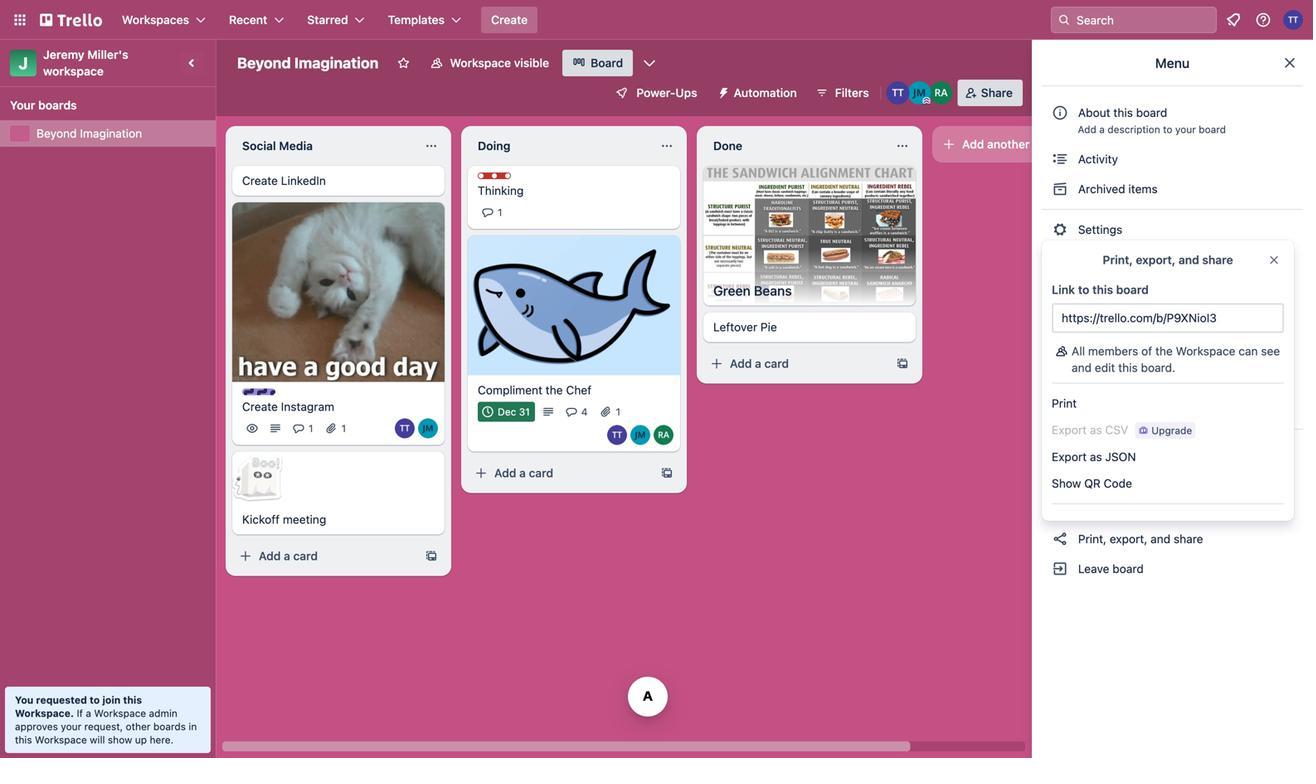 Task type: vqa. For each thing, say whether or not it's contained in the screenshot.
Board
yes



Task type: locate. For each thing, give the bounding box(es) containing it.
workspace left can
[[1176, 344, 1236, 358]]

link
[[1052, 283, 1075, 297]]

ruby anderson (rubyanderson7) image
[[930, 81, 953, 105]]

2 horizontal spatial create from template… image
[[896, 357, 909, 371]]

terry turtle (terryturtle) image for ruby anderson (rubyanderson7) image
[[607, 425, 627, 445]]

2 vertical spatial create
[[242, 400, 278, 414]]

1 vertical spatial share
[[1174, 532, 1204, 546]]

beyond imagination inside board name text box
[[237, 54, 379, 72]]

this down approves
[[15, 734, 32, 746]]

card for doing
[[529, 466, 553, 480]]

sm image
[[1052, 341, 1069, 358], [1052, 401, 1069, 417], [1052, 471, 1069, 488], [1052, 501, 1069, 518], [1052, 531, 1069, 548]]

0 horizontal spatial power-ups
[[637, 86, 697, 100]]

1 horizontal spatial power-
[[1078, 342, 1116, 356]]

leave board link
[[1042, 556, 1303, 582]]

0 horizontal spatial beyond imagination
[[37, 127, 142, 140]]

0 vertical spatial create from template… image
[[896, 357, 909, 371]]

0 horizontal spatial terry turtle (terryturtle) image
[[607, 425, 627, 445]]

1 down thinking
[[498, 207, 502, 218]]

board.
[[1141, 361, 1176, 375]]

0 vertical spatial add a card button
[[704, 351, 889, 377]]

0 vertical spatial your
[[1176, 124, 1196, 135]]

qr
[[1085, 477, 1101, 490]]

card down 31 on the bottom
[[529, 466, 553, 480]]

beyond
[[237, 54, 291, 72], [37, 127, 77, 140]]

ups left of
[[1116, 342, 1138, 356]]

add a card down 31 on the bottom
[[494, 466, 553, 480]]

0 horizontal spatial create from template… image
[[425, 550, 438, 563]]

a down 31 on the bottom
[[519, 466, 526, 480]]

power-ups inside power-ups link
[[1075, 342, 1141, 356]]

1 horizontal spatial your
[[1176, 124, 1196, 135]]

workspace down join
[[94, 708, 146, 719]]

0 horizontal spatial add a card button
[[232, 543, 418, 570]]

1 horizontal spatial beyond
[[237, 54, 291, 72]]

1 horizontal spatial automation
[[1075, 312, 1140, 326]]

imagination down your boards with 1 items element in the top left of the page
[[80, 127, 142, 140]]

create up workspace visible
[[491, 13, 528, 27]]

add a card button down kickoff meeting link
[[232, 543, 418, 570]]

and inside all members of the workspace can see and edit this board.
[[1072, 361, 1092, 375]]

board up 'activity' link
[[1199, 124, 1226, 135]]

2 sm image from the top
[[1052, 401, 1069, 417]]

recent button
[[219, 7, 294, 33]]

add a card button down leftover pie link
[[704, 351, 889, 377]]

terry turtle (terryturtle) image
[[1284, 10, 1303, 30], [887, 81, 910, 105], [607, 425, 627, 445]]

power-ups inside button
[[637, 86, 697, 100]]

4 sm image from the top
[[1052, 501, 1069, 518]]

power-ups link
[[1042, 336, 1303, 363]]

1 horizontal spatial create from template… image
[[660, 467, 674, 480]]

beyond imagination down your boards with 1 items element in the top left of the page
[[37, 127, 142, 140]]

a
[[1100, 124, 1105, 135], [755, 357, 762, 371], [519, 466, 526, 480], [284, 549, 290, 563], [86, 708, 91, 719]]

boards
[[38, 98, 77, 112], [153, 721, 186, 733]]

sm image inside "automation" "button"
[[711, 80, 734, 103]]

sm image up done
[[711, 80, 734, 103]]

power- up edit
[[1078, 342, 1116, 356]]

sm image inside stickers link
[[1052, 401, 1069, 417]]

board
[[1136, 106, 1168, 119], [1199, 124, 1226, 135], [1116, 283, 1149, 297], [1109, 473, 1141, 486], [1128, 502, 1159, 516], [1113, 562, 1144, 576]]

and up custom fields button
[[1179, 253, 1200, 267]]

print, export, and share
[[1103, 253, 1233, 267], [1075, 532, 1204, 546]]

green
[[714, 283, 751, 299]]

automation link
[[1042, 306, 1303, 333]]

sm image up print on the bottom right of page
[[1052, 371, 1069, 387]]

watch
[[1075, 443, 1115, 456]]

stickers
[[1075, 402, 1121, 416]]

add inside button
[[962, 137, 984, 151]]

the
[[1156, 344, 1173, 358], [546, 383, 563, 397]]

power-ups down "customize views" icon
[[637, 86, 697, 100]]

export, down to-
[[1110, 532, 1148, 546]]

0 horizontal spatial automation
[[734, 86, 797, 100]]

1 horizontal spatial to
[[1078, 283, 1090, 297]]

2 vertical spatial create from template… image
[[425, 550, 438, 563]]

0 horizontal spatial beyond
[[37, 127, 77, 140]]

0 vertical spatial automation
[[734, 86, 797, 100]]

card
[[765, 357, 789, 371], [529, 466, 553, 480], [293, 549, 318, 563]]

in
[[189, 721, 197, 733]]

0 vertical spatial jeremy miller (jeremymiller198) image
[[908, 81, 931, 105]]

0 horizontal spatial add a card
[[259, 549, 318, 563]]

workspace
[[43, 64, 104, 78]]

kickoff meeting link
[[242, 512, 435, 528]]

sm image for stickers
[[1052, 401, 1069, 417]]

0 horizontal spatial imagination
[[80, 127, 142, 140]]

1 horizontal spatial the
[[1156, 344, 1173, 358]]

0 vertical spatial beyond imagination
[[237, 54, 379, 72]]

1 horizontal spatial ups
[[1116, 342, 1138, 356]]

1 horizontal spatial power-ups
[[1075, 342, 1141, 356]]

terry turtle (terryturtle) image left this member is an admin of this board. image
[[887, 81, 910, 105]]

1 vertical spatial add a card
[[494, 466, 553, 480]]

power-ups
[[637, 86, 697, 100], [1075, 342, 1141, 356]]

print
[[1052, 397, 1077, 410]]

fields
[[1122, 283, 1154, 296]]

add down kickoff
[[259, 549, 281, 563]]

1 horizontal spatial add a card
[[494, 466, 553, 480]]

0 vertical spatial power-
[[637, 86, 676, 100]]

to left join
[[90, 694, 100, 706]]

1 horizontal spatial boards
[[153, 721, 186, 733]]

show qr code link down "watch" link
[[1042, 470, 1294, 497]]

the right of
[[1156, 344, 1173, 358]]

menu
[[1156, 55, 1190, 71]]

1 sm image from the top
[[1052, 341, 1069, 358]]

0 horizontal spatial the
[[546, 383, 563, 397]]

1 vertical spatial add a card button
[[468, 460, 654, 487]]

settings
[[1075, 223, 1123, 236]]

to inside 'you requested to join this workspace.'
[[90, 694, 100, 706]]

and down all
[[1072, 361, 1092, 375]]

sm image up show
[[1052, 441, 1069, 458]]

if a workspace admin approves your request, other boards in this workspace will show up here.
[[15, 708, 197, 746]]

share inside print, export, and share link
[[1174, 532, 1204, 546]]

beyond inside beyond imagination link
[[37, 127, 77, 140]]

color: bold red, title: "thoughts" element
[[478, 173, 540, 185]]

chef
[[566, 383, 592, 397]]

0 vertical spatial power-ups
[[637, 86, 697, 100]]

0 vertical spatial boards
[[38, 98, 77, 112]]

imagination down starred dropdown button
[[294, 54, 379, 72]]

if
[[77, 708, 83, 719]]

automation inside "button"
[[734, 86, 797, 100]]

and inside print, export, and share link
[[1151, 532, 1171, 546]]

compliment the chef link
[[478, 382, 670, 399]]

sm image for power-ups
[[1052, 341, 1069, 358]]

to up 'activity' link
[[1163, 124, 1173, 135]]

0 horizontal spatial your
[[61, 721, 82, 733]]

kickoff meeting
[[242, 513, 326, 527]]

terry turtle (terryturtle) image left jeremy miller (jeremymiller198) icon
[[607, 425, 627, 445]]

add down dec 31 option
[[494, 466, 516, 480]]

leave
[[1078, 562, 1110, 576]]

ups left "automation" "button"
[[676, 86, 697, 100]]

sm image inside settings 'link'
[[1052, 222, 1069, 238]]

a down kickoff meeting
[[284, 549, 290, 563]]

your down if
[[61, 721, 82, 733]]

2 vertical spatial to
[[90, 694, 100, 706]]

add a card button for social media
[[232, 543, 418, 570]]

workspace visible button
[[420, 50, 559, 76]]

1 vertical spatial your
[[61, 721, 82, 733]]

Link to this board text field
[[1052, 303, 1284, 333]]

1 vertical spatial beyond
[[37, 127, 77, 140]]

1 vertical spatial power-ups
[[1075, 342, 1141, 356]]

sm image inside "copy board" link
[[1052, 471, 1069, 488]]

1 vertical spatial the
[[546, 383, 563, 397]]

show
[[108, 734, 132, 746]]

31
[[519, 406, 530, 418]]

this right join
[[123, 694, 142, 706]]

of
[[1142, 344, 1153, 358]]

green beans
[[714, 283, 792, 299]]

create for create instagram
[[242, 400, 278, 414]]

3 sm image from the top
[[1052, 471, 1069, 488]]

copy board
[[1075, 473, 1141, 486]]

card for social media
[[293, 549, 318, 563]]

print, up custom fields
[[1103, 253, 1133, 267]]

1 horizontal spatial and
[[1151, 532, 1171, 546]]

0 horizontal spatial to
[[90, 694, 100, 706]]

2 horizontal spatial to
[[1163, 124, 1173, 135]]

sm image inside labels link
[[1052, 371, 1069, 387]]

1 vertical spatial jeremy miller (jeremymiller198) image
[[418, 419, 438, 439]]

sm image for archived items
[[1052, 181, 1069, 197]]

jeremy miller (jeremymiller198) image right terry turtle (terryturtle) icon
[[418, 419, 438, 439]]

show qr code link up email-to-board link
[[1052, 475, 1284, 492]]

0 vertical spatial print,
[[1103, 253, 1133, 267]]

a right if
[[86, 708, 91, 719]]

custom fields button
[[1042, 276, 1303, 303]]

filters
[[835, 86, 869, 100]]

sm image left the leave
[[1052, 561, 1069, 577]]

workspace navigation collapse icon image
[[181, 51, 204, 75]]

0 horizontal spatial jeremy miller (jeremymiller198) image
[[418, 419, 438, 439]]

sm image down link
[[1052, 311, 1069, 328]]

add a card for done
[[730, 357, 789, 371]]

beans
[[754, 283, 792, 299]]

1 horizontal spatial add a card button
[[468, 460, 654, 487]]

edit
[[1095, 361, 1115, 375]]

Dec 31 checkbox
[[478, 402, 535, 422]]

1 vertical spatial create
[[242, 174, 278, 188]]

sm image for automation
[[1052, 311, 1069, 328]]

1 vertical spatial card
[[529, 466, 553, 480]]

jeremy miller (jeremymiller198) image right 'filters'
[[908, 81, 931, 105]]

1 horizontal spatial terry turtle (terryturtle) image
[[887, 81, 910, 105]]

0 vertical spatial terry turtle (terryturtle) image
[[1284, 10, 1303, 30]]

boards down admin
[[153, 721, 186, 733]]

create from template… image
[[896, 357, 909, 371], [660, 467, 674, 480], [425, 550, 438, 563]]

0 vertical spatial beyond
[[237, 54, 291, 72]]

stickers link
[[1042, 396, 1303, 422]]

2 horizontal spatial and
[[1179, 253, 1200, 267]]

will
[[90, 734, 105, 746]]

create down color: purple, title: none icon
[[242, 400, 278, 414]]

create inside 'button'
[[491, 13, 528, 27]]

beyond imagination down starred
[[237, 54, 379, 72]]

export as json link
[[1042, 444, 1294, 470]]

create
[[491, 13, 528, 27], [242, 174, 278, 188], [242, 400, 278, 414]]

code
[[1104, 477, 1132, 490]]

0 horizontal spatial ups
[[676, 86, 697, 100]]

workspace left visible
[[450, 56, 511, 70]]

0 vertical spatial imagination
[[294, 54, 379, 72]]

beyond down the "your boards"
[[37, 127, 77, 140]]

you requested to join this workspace.
[[15, 694, 142, 719]]

power-
[[637, 86, 676, 100], [1078, 342, 1116, 356]]

your
[[10, 98, 35, 112]]

the left chef
[[546, 383, 563, 397]]

automation down link to this board
[[1075, 312, 1140, 326]]

print, export, and share down to-
[[1075, 532, 1204, 546]]

and
[[1179, 253, 1200, 267], [1072, 361, 1092, 375], [1151, 532, 1171, 546]]

share button
[[958, 80, 1023, 106]]

a down pie
[[755, 357, 762, 371]]

add a card down kickoff meeting
[[259, 549, 318, 563]]

0 vertical spatial ups
[[676, 86, 697, 100]]

1 vertical spatial terry turtle (terryturtle) image
[[887, 81, 910, 105]]

card down meeting
[[293, 549, 318, 563]]

add for social media
[[259, 549, 281, 563]]

5 sm image from the top
[[1052, 531, 1069, 548]]

add left another on the right top
[[962, 137, 984, 151]]

1 vertical spatial and
[[1072, 361, 1092, 375]]

print, export, and share up custom fields button
[[1103, 253, 1233, 267]]

0 vertical spatial card
[[765, 357, 789, 371]]

0 vertical spatial and
[[1179, 253, 1200, 267]]

0 horizontal spatial boards
[[38, 98, 77, 112]]

power-ups up edit
[[1075, 342, 1141, 356]]

2 vertical spatial add a card
[[259, 549, 318, 563]]

and down email-to-board link
[[1151, 532, 1171, 546]]

2 vertical spatial terry turtle (terryturtle) image
[[607, 425, 627, 445]]

search image
[[1058, 13, 1071, 27]]

sm image for copy board
[[1052, 471, 1069, 488]]

1 vertical spatial boards
[[153, 721, 186, 733]]

boards right your
[[38, 98, 77, 112]]

2 horizontal spatial card
[[765, 357, 789, 371]]

1 vertical spatial create from template… image
[[660, 467, 674, 480]]

email-
[[1078, 502, 1112, 516]]

create from template… image for social media
[[425, 550, 438, 563]]

sm image for email-to-board
[[1052, 501, 1069, 518]]

1 horizontal spatial card
[[529, 466, 553, 480]]

sm image for activity
[[1052, 151, 1069, 168]]

add a card down pie
[[730, 357, 789, 371]]

ups inside the power-ups button
[[676, 86, 697, 100]]

share
[[1202, 253, 1233, 267], [1174, 532, 1204, 546]]

a for doing
[[519, 466, 526, 480]]

thinking link
[[478, 183, 670, 199]]

sm image left 'settings'
[[1052, 222, 1069, 238]]

sm image inside power-ups link
[[1052, 341, 1069, 358]]

this up description
[[1114, 106, 1133, 119]]

a down about
[[1100, 124, 1105, 135]]

card down pie
[[765, 357, 789, 371]]

sm image inside archived items link
[[1052, 181, 1069, 197]]

about
[[1078, 106, 1111, 119]]

1 vertical spatial ups
[[1116, 342, 1138, 356]]

share up custom fields button
[[1202, 253, 1233, 267]]

jeremy miller's workspace
[[43, 48, 131, 78]]

1 down create instagram link
[[341, 423, 346, 434]]

workspace down approves
[[35, 734, 87, 746]]

can
[[1239, 344, 1258, 358]]

2 horizontal spatial add a card
[[730, 357, 789, 371]]

add down leftover pie
[[730, 357, 752, 371]]

to
[[1163, 124, 1173, 135], [1078, 283, 1090, 297], [90, 694, 100, 706]]

join
[[102, 694, 121, 706]]

workspace visible
[[450, 56, 549, 70]]

open information menu image
[[1255, 12, 1272, 28]]

sm image inside the leave board link
[[1052, 561, 1069, 577]]

0 vertical spatial add a card
[[730, 357, 789, 371]]

kickoff
[[242, 513, 280, 527]]

add a card button down 4
[[468, 460, 654, 487]]

add a card for doing
[[494, 466, 553, 480]]

to right link
[[1078, 283, 1090, 297]]

add down about
[[1078, 124, 1097, 135]]

create for create
[[491, 13, 528, 27]]

0 vertical spatial to
[[1163, 124, 1173, 135]]

ups
[[676, 86, 697, 100], [1116, 342, 1138, 356]]

your
[[1176, 124, 1196, 135], [61, 721, 82, 733]]

automation
[[734, 86, 797, 100], [1075, 312, 1140, 326]]

templates button
[[378, 7, 471, 33]]

1 horizontal spatial imagination
[[294, 54, 379, 72]]

labels
[[1075, 372, 1113, 386]]

0 horizontal spatial and
[[1072, 361, 1092, 375]]

automation up done text box
[[734, 86, 797, 100]]

0 vertical spatial the
[[1156, 344, 1173, 358]]

pete ghost image
[[231, 452, 284, 505]]

pie
[[761, 320, 777, 334]]

print, up the leave
[[1078, 532, 1107, 546]]

export, up custom fields button
[[1136, 253, 1176, 267]]

labels link
[[1042, 366, 1303, 392]]

sm image inside print, export, and share link
[[1052, 531, 1069, 548]]

copy board link
[[1042, 466, 1303, 493]]

sm image inside email-to-board link
[[1052, 501, 1069, 518]]

2 vertical spatial add a card button
[[232, 543, 418, 570]]

all members of the workspace can see and edit this board. image
[[1055, 343, 1069, 360]]

share down email-to-board link
[[1174, 532, 1204, 546]]

2 horizontal spatial add a card button
[[704, 351, 889, 377]]

see
[[1261, 344, 1280, 358]]

2 vertical spatial card
[[293, 549, 318, 563]]

0 horizontal spatial card
[[293, 549, 318, 563]]

1 horizontal spatial jeremy miller (jeremymiller198) image
[[908, 81, 931, 105]]

leftover pie link
[[714, 319, 906, 336]]

2 vertical spatial and
[[1151, 532, 1171, 546]]

your up 'activity' link
[[1176, 124, 1196, 135]]

1 vertical spatial print,
[[1078, 532, 1107, 546]]

sm image right 'list'
[[1052, 151, 1069, 168]]

beyond down recent popup button
[[237, 54, 291, 72]]

terry turtle (terryturtle) image right open information menu image
[[1284, 10, 1303, 30]]

add for doing
[[494, 466, 516, 480]]

this down the members
[[1119, 361, 1138, 375]]

watch link
[[1042, 436, 1303, 463]]

your boards with 1 items element
[[10, 95, 197, 115]]

sm image inside 'activity' link
[[1052, 151, 1069, 168]]

create down social
[[242, 174, 278, 188]]

0 vertical spatial create
[[491, 13, 528, 27]]

sm image
[[711, 80, 734, 103], [1052, 151, 1069, 168], [1052, 181, 1069, 197], [1052, 222, 1069, 238], [1052, 311, 1069, 328], [1052, 371, 1069, 387], [1052, 441, 1069, 458], [1052, 561, 1069, 577]]

beyond imagination link
[[37, 125, 206, 142]]

terry turtle (terryturtle) image
[[395, 419, 415, 439]]

jeremy miller (jeremymiller198) image
[[908, 81, 931, 105], [418, 419, 438, 439]]

leftover
[[714, 320, 758, 334]]

power- down "customize views" icon
[[637, 86, 676, 100]]

imagination inside board name text box
[[294, 54, 379, 72]]

0 horizontal spatial power-
[[637, 86, 676, 100]]

this inside if a workspace admin approves your request, other boards in this workspace will show up here.
[[15, 734, 32, 746]]

sm image inside automation link
[[1052, 311, 1069, 328]]

terry turtle (terryturtle) image for ruby anderson (rubyanderson7) icon
[[887, 81, 910, 105]]

ups inside power-ups link
[[1116, 342, 1138, 356]]

1 horizontal spatial beyond imagination
[[237, 54, 379, 72]]

sm image inside "watch" link
[[1052, 441, 1069, 458]]

4
[[581, 406, 588, 418]]

Board name text field
[[229, 50, 387, 76]]

archived items
[[1075, 182, 1158, 196]]

sm image left archived at the top of the page
[[1052, 181, 1069, 197]]

jeremy miller (jeremymiller198) image
[[631, 425, 650, 445]]



Task type: describe. For each thing, give the bounding box(es) containing it.
visible
[[514, 56, 549, 70]]

archived
[[1078, 182, 1126, 196]]

color: purple, title: none image
[[242, 389, 275, 396]]

this inside about this board add a description to your board
[[1114, 106, 1133, 119]]

workspaces
[[122, 13, 189, 27]]

1 right 4
[[616, 406, 621, 418]]

filters button
[[810, 80, 874, 106]]

starred button
[[297, 7, 375, 33]]

copy
[[1078, 473, 1106, 486]]

green beans link
[[704, 276, 916, 306]]

email-to-board
[[1075, 502, 1159, 516]]

background
[[1123, 253, 1187, 266]]

link to this board
[[1052, 283, 1149, 297]]

sm image for watch
[[1052, 441, 1069, 458]]

create instagram
[[242, 400, 334, 414]]

0 vertical spatial share
[[1202, 253, 1233, 267]]

jeremy miller (jeremymiller198) image for terry turtle (terryturtle) icon
[[418, 419, 438, 439]]

description
[[1108, 124, 1160, 135]]

doing
[[478, 139, 511, 153]]

to-
[[1112, 502, 1128, 516]]

activity link
[[1042, 146, 1303, 173]]

0 vertical spatial print, export, and share
[[1103, 253, 1233, 267]]

2 horizontal spatial terry turtle (terryturtle) image
[[1284, 10, 1303, 30]]

add another list button
[[933, 126, 1158, 163]]

social media
[[242, 139, 313, 153]]

admin
[[149, 708, 177, 719]]

sm image for leave board
[[1052, 561, 1069, 577]]

json
[[1106, 450, 1136, 464]]

0 vertical spatial export,
[[1136, 253, 1176, 267]]

Done text field
[[704, 133, 886, 159]]

starred
[[307, 13, 348, 27]]

change background link
[[1042, 246, 1303, 273]]

add a card button for done
[[704, 351, 889, 377]]

power- inside button
[[637, 86, 676, 100]]

create button
[[481, 7, 538, 33]]

email-to-board link
[[1042, 496, 1303, 523]]

1 vertical spatial power-
[[1078, 342, 1116, 356]]

your inside about this board add a description to your board
[[1176, 124, 1196, 135]]

1 vertical spatial export,
[[1110, 532, 1148, 546]]

request,
[[84, 721, 123, 733]]

create from template… image for done
[[896, 357, 909, 371]]

workspaces button
[[112, 7, 216, 33]]

custom fields
[[1078, 283, 1154, 296]]

leftover pie
[[714, 320, 777, 334]]

dec
[[498, 406, 516, 418]]

jeremy
[[43, 48, 84, 61]]

linkedin
[[281, 174, 326, 188]]

boards inside if a workspace admin approves your request, other boards in this workspace will show up here.
[[153, 721, 186, 733]]

instagram
[[281, 400, 334, 414]]

sm image for print, export, and share
[[1052, 531, 1069, 548]]

jeremy miller (jeremymiller198) image for terry turtle (terryturtle) image for ruby anderson (rubyanderson7) icon
[[908, 81, 931, 105]]

card for done
[[765, 357, 789, 371]]

add for done
[[730, 357, 752, 371]]

1 down instagram
[[309, 423, 313, 434]]

add inside about this board add a description to your board
[[1078, 124, 1097, 135]]

ruby anderson (rubyanderson7) image
[[654, 425, 674, 445]]

primary element
[[0, 0, 1313, 40]]

your inside if a workspace admin approves your request, other boards in this workspace will show up here.
[[61, 721, 82, 733]]

thinking
[[478, 184, 524, 197]]

board down code
[[1128, 502, 1159, 516]]

board down change background
[[1116, 283, 1149, 297]]

beyond inside board name text box
[[237, 54, 291, 72]]

thoughts
[[494, 173, 540, 185]]

1 vertical spatial imagination
[[80, 127, 142, 140]]

a for social media
[[284, 549, 290, 563]]

Search field
[[1071, 7, 1216, 32]]

show qr code
[[1052, 477, 1132, 490]]

sm image for labels
[[1052, 371, 1069, 387]]

leave board
[[1075, 562, 1144, 576]]

thoughts thinking
[[478, 173, 540, 197]]

board right the leave
[[1113, 562, 1144, 576]]

workspace.
[[15, 708, 74, 719]]

requested
[[36, 694, 87, 706]]

about this board add a description to your board
[[1078, 106, 1226, 135]]

this inside all members of the workspace can see and edit this board.
[[1119, 361, 1138, 375]]

j
[[19, 53, 28, 73]]

activity
[[1075, 152, 1118, 166]]

this member is an admin of this board. image
[[923, 97, 931, 105]]

add a card button for doing
[[468, 460, 654, 487]]

0 notifications image
[[1224, 10, 1244, 30]]

workspace inside workspace visible button
[[450, 56, 511, 70]]

create instagram link
[[242, 399, 435, 415]]

board link
[[563, 50, 633, 76]]

1 vertical spatial print, export, and share
[[1075, 532, 1204, 546]]

recent
[[229, 13, 267, 27]]

star or unstar board image
[[397, 56, 410, 70]]

your boards
[[10, 98, 77, 112]]

to inside about this board add a description to your board
[[1163, 124, 1173, 135]]

items
[[1129, 182, 1158, 196]]

export
[[1052, 450, 1087, 464]]

print, export, and share link
[[1042, 526, 1303, 553]]

1 vertical spatial beyond imagination
[[37, 127, 142, 140]]

add a card for social media
[[259, 549, 318, 563]]

1 vertical spatial to
[[1078, 283, 1090, 297]]

board
[[591, 56, 623, 70]]

a for done
[[755, 357, 762, 371]]

Social Media text field
[[232, 133, 415, 159]]

compliment
[[478, 383, 543, 397]]

members
[[1088, 344, 1139, 358]]

meeting
[[283, 513, 326, 527]]

Doing text field
[[468, 133, 650, 159]]

custom
[[1078, 283, 1119, 296]]

this inside 'you requested to join this workspace.'
[[123, 694, 142, 706]]

a inside if a workspace admin approves your request, other boards in this workspace will show up here.
[[86, 708, 91, 719]]

approves
[[15, 721, 58, 733]]

back to home image
[[40, 7, 102, 33]]

create for create linkedin
[[242, 174, 278, 188]]

1 vertical spatial automation
[[1075, 312, 1140, 326]]

a inside about this board add a description to your board
[[1100, 124, 1105, 135]]

this down change
[[1093, 283, 1113, 297]]

customize views image
[[642, 55, 658, 71]]

done
[[714, 139, 743, 153]]

other
[[126, 721, 151, 733]]

miller's
[[87, 48, 128, 61]]

add another list
[[962, 137, 1049, 151]]

create linkedin
[[242, 174, 326, 188]]

social
[[242, 139, 276, 153]]

as
[[1090, 450, 1102, 464]]

another
[[987, 137, 1030, 151]]

archived items link
[[1042, 176, 1303, 202]]

automation button
[[711, 80, 807, 106]]

export as json
[[1052, 450, 1136, 464]]

board up description
[[1136, 106, 1168, 119]]

change
[[1078, 253, 1120, 266]]

create from template… image for doing
[[660, 467, 674, 480]]

share
[[981, 86, 1013, 100]]

workspace inside all members of the workspace can see and edit this board.
[[1176, 344, 1236, 358]]

board down json
[[1109, 473, 1141, 486]]

the inside all members of the workspace can see and edit this board.
[[1156, 344, 1173, 358]]

show
[[1052, 477, 1081, 490]]

sm image for settings
[[1052, 222, 1069, 238]]

templates
[[388, 13, 445, 27]]



